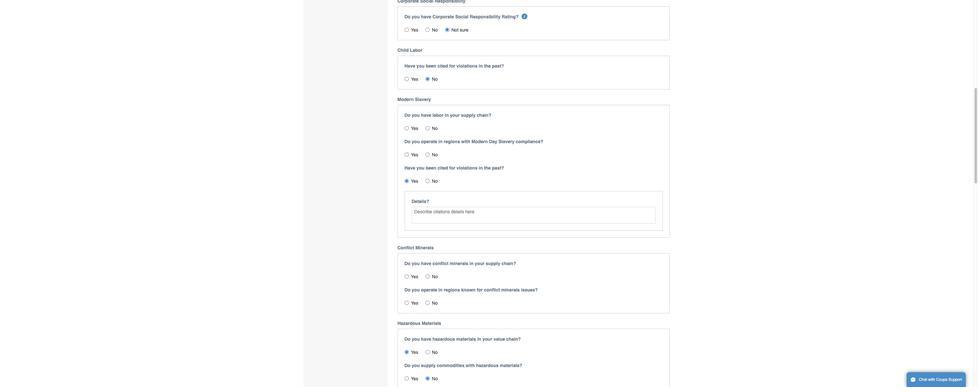 Task type: locate. For each thing, give the bounding box(es) containing it.
0 vertical spatial hazardous
[[433, 337, 455, 342]]

do for do you have conflict minerals in your supply chain?
[[405, 261, 411, 266]]

0 horizontal spatial slavery
[[415, 97, 431, 102]]

do you have conflict minerals in your supply chain?
[[405, 261, 516, 266]]

minerals up known
[[450, 261, 469, 266]]

1 regions from the top
[[444, 139, 460, 144]]

past?
[[492, 63, 504, 69], [492, 165, 504, 171]]

None radio
[[405, 28, 409, 32], [405, 77, 409, 81], [426, 126, 430, 130], [405, 179, 409, 183], [426, 179, 430, 183], [405, 28, 409, 32], [405, 77, 409, 81], [426, 126, 430, 130], [405, 179, 409, 183], [426, 179, 430, 183]]

7 do from the top
[[405, 363, 411, 368]]

1 yes from the top
[[411, 27, 419, 33]]

1 vertical spatial regions
[[444, 287, 460, 293]]

labor
[[433, 113, 444, 118]]

1 vertical spatial your
[[475, 261, 485, 266]]

social
[[456, 14, 469, 19]]

regions down do you have labor in your supply chain? at the top of page
[[444, 139, 460, 144]]

2 have you been cited for violations in the past? from the top
[[405, 165, 504, 171]]

regions for known
[[444, 287, 460, 293]]

0 vertical spatial minerals
[[450, 261, 469, 266]]

have left the labor
[[421, 113, 432, 118]]

issues?
[[521, 287, 538, 293]]

8 yes from the top
[[411, 350, 419, 355]]

1 horizontal spatial minerals
[[502, 287, 520, 293]]

0 horizontal spatial modern
[[398, 97, 414, 102]]

3 no from the top
[[432, 126, 438, 131]]

your left value on the right bottom of the page
[[483, 337, 493, 342]]

materials
[[457, 337, 476, 342]]

have down minerals
[[421, 261, 432, 266]]

4 have from the top
[[421, 337, 432, 342]]

child labor
[[398, 48, 423, 53]]

4 yes from the top
[[411, 152, 419, 157]]

0 horizontal spatial conflict
[[433, 261, 449, 266]]

5 do from the top
[[405, 287, 411, 293]]

with right 'chat'
[[929, 377, 936, 382]]

2 vertical spatial with
[[929, 377, 936, 382]]

materials
[[422, 321, 442, 326]]

1 vertical spatial minerals
[[502, 287, 520, 293]]

0 vertical spatial slavery
[[415, 97, 431, 102]]

with right commodities
[[466, 363, 475, 368]]

1 cited from the top
[[438, 63, 448, 69]]

not sure
[[452, 27, 469, 33]]

1 been from the top
[[426, 63, 437, 69]]

details?
[[412, 199, 429, 204]]

1 have you been cited for violations in the past? from the top
[[405, 63, 504, 69]]

your up do you operate in regions known for conflict minerals issues?
[[475, 261, 485, 266]]

1 do from the top
[[405, 14, 411, 19]]

conflict
[[433, 261, 449, 266], [484, 287, 500, 293]]

your right the labor
[[450, 113, 460, 118]]

do you operate in regions with modern day slavery compliance?
[[405, 139, 544, 144]]

0 vertical spatial have
[[405, 63, 416, 69]]

1 vertical spatial have you been cited for violations in the past?
[[405, 165, 504, 171]]

with
[[462, 139, 471, 144], [466, 363, 475, 368], [929, 377, 936, 382]]

coupa
[[937, 377, 948, 382]]

1 vertical spatial the
[[484, 165, 491, 171]]

1 horizontal spatial supply
[[461, 113, 476, 118]]

hazardous
[[433, 337, 455, 342], [476, 363, 499, 368]]

do you supply commodities with hazardous materials?
[[405, 363, 523, 368]]

1 operate from the top
[[421, 139, 438, 144]]

supply
[[461, 113, 476, 118], [486, 261, 501, 266], [421, 363, 436, 368]]

conflict minerals
[[398, 245, 434, 250]]

labor
[[410, 48, 423, 53]]

0 vertical spatial been
[[426, 63, 437, 69]]

have you been cited for violations in the past?
[[405, 63, 504, 69], [405, 165, 504, 171]]

0 horizontal spatial supply
[[421, 363, 436, 368]]

do you operate in regions known for conflict minerals issues?
[[405, 287, 538, 293]]

7 yes from the top
[[411, 301, 419, 306]]

regions
[[444, 139, 460, 144], [444, 287, 460, 293]]

1 vertical spatial violations
[[457, 165, 478, 171]]

1 vertical spatial chain?
[[502, 261, 516, 266]]

7 no from the top
[[432, 301, 438, 306]]

modern
[[398, 97, 414, 102], [472, 139, 488, 144]]

1 vertical spatial cited
[[438, 165, 448, 171]]

minerals left issues?
[[502, 287, 520, 293]]

for
[[450, 63, 456, 69], [450, 165, 456, 171], [477, 287, 483, 293]]

hazardous materials
[[398, 321, 442, 326]]

have down materials
[[421, 337, 432, 342]]

yes
[[411, 27, 419, 33], [411, 77, 419, 82], [411, 126, 419, 131], [411, 152, 419, 157], [411, 179, 419, 184], [411, 274, 419, 279], [411, 301, 419, 306], [411, 350, 419, 355], [411, 376, 419, 381]]

child
[[398, 48, 409, 53]]

2 operate from the top
[[421, 287, 438, 293]]

violations
[[457, 63, 478, 69], [457, 165, 478, 171]]

None radio
[[426, 28, 430, 32], [445, 28, 450, 32], [426, 77, 430, 81], [405, 126, 409, 130], [405, 153, 409, 157], [426, 153, 430, 157], [405, 274, 409, 279], [426, 274, 430, 279], [405, 301, 409, 305], [426, 301, 430, 305], [405, 350, 409, 354], [426, 350, 430, 354], [405, 376, 409, 381], [426, 376, 430, 381], [426, 28, 430, 32], [445, 28, 450, 32], [426, 77, 430, 81], [405, 126, 409, 130], [405, 153, 409, 157], [426, 153, 430, 157], [405, 274, 409, 279], [426, 274, 430, 279], [405, 301, 409, 305], [426, 301, 430, 305], [405, 350, 409, 354], [426, 350, 430, 354], [405, 376, 409, 381], [426, 376, 430, 381]]

chain? for value
[[507, 337, 521, 342]]

conflict down minerals
[[433, 261, 449, 266]]

2 vertical spatial for
[[477, 287, 483, 293]]

slavery right day
[[499, 139, 515, 144]]

1 have from the top
[[405, 63, 416, 69]]

chain?
[[477, 113, 492, 118], [502, 261, 516, 266], [507, 337, 521, 342]]

corporate
[[433, 14, 454, 19]]

3 have from the top
[[421, 261, 432, 266]]

the
[[484, 63, 491, 69], [484, 165, 491, 171]]

5 yes from the top
[[411, 179, 419, 184]]

4 do from the top
[[405, 261, 411, 266]]

1 vertical spatial been
[[426, 165, 437, 171]]

1 have from the top
[[421, 14, 432, 19]]

0 vertical spatial conflict
[[433, 261, 449, 266]]

have
[[405, 63, 416, 69], [405, 165, 416, 171]]

1 horizontal spatial hazardous
[[476, 363, 499, 368]]

operate for conflict
[[421, 287, 438, 293]]

0 vertical spatial have you been cited for violations in the past?
[[405, 63, 504, 69]]

2 vertical spatial your
[[483, 337, 493, 342]]

operate
[[421, 139, 438, 144], [421, 287, 438, 293]]

cited
[[438, 63, 448, 69], [438, 165, 448, 171]]

0 vertical spatial the
[[484, 63, 491, 69]]

your
[[450, 113, 460, 118], [475, 261, 485, 266], [483, 337, 493, 342]]

have
[[421, 14, 432, 19], [421, 113, 432, 118], [421, 261, 432, 266], [421, 337, 432, 342]]

in
[[479, 63, 483, 69], [445, 113, 449, 118], [439, 139, 443, 144], [479, 165, 483, 171], [470, 261, 474, 266], [439, 287, 443, 293], [478, 337, 482, 342]]

no
[[432, 27, 438, 33], [432, 77, 438, 82], [432, 126, 438, 131], [432, 152, 438, 157], [432, 179, 438, 184], [432, 274, 438, 279], [432, 301, 438, 306], [432, 350, 438, 355], [432, 376, 438, 381]]

0 vertical spatial your
[[450, 113, 460, 118]]

hazardous left materials?
[[476, 363, 499, 368]]

have left corporate
[[421, 14, 432, 19]]

have for hazardous
[[421, 337, 432, 342]]

2 have from the top
[[421, 113, 432, 118]]

1 vertical spatial supply
[[486, 261, 501, 266]]

0 vertical spatial for
[[450, 63, 456, 69]]

have for corporate
[[421, 14, 432, 19]]

2 regions from the top
[[444, 287, 460, 293]]

conflict right known
[[484, 287, 500, 293]]

with left day
[[462, 139, 471, 144]]

2 vertical spatial chain?
[[507, 337, 521, 342]]

compliance?
[[516, 139, 544, 144]]

0 vertical spatial regions
[[444, 139, 460, 144]]

1 vertical spatial hazardous
[[476, 363, 499, 368]]

0 horizontal spatial minerals
[[450, 261, 469, 266]]

you
[[412, 14, 420, 19], [417, 63, 425, 69], [412, 113, 420, 118], [412, 139, 420, 144], [417, 165, 425, 171], [412, 261, 420, 266], [412, 287, 420, 293], [412, 337, 420, 342], [412, 363, 420, 368]]

slavery up do you have labor in your supply chain? at the top of page
[[415, 97, 431, 102]]

0 vertical spatial violations
[[457, 63, 478, 69]]

1 vertical spatial past?
[[492, 165, 504, 171]]

1 vertical spatial have
[[405, 165, 416, 171]]

regions left known
[[444, 287, 460, 293]]

do
[[405, 14, 411, 19], [405, 113, 411, 118], [405, 139, 411, 144], [405, 261, 411, 266], [405, 287, 411, 293], [405, 337, 411, 342], [405, 363, 411, 368]]

1 vertical spatial operate
[[421, 287, 438, 293]]

do for do you have hazardous materials in your value chain?
[[405, 337, 411, 342]]

6 do from the top
[[405, 337, 411, 342]]

1 horizontal spatial slavery
[[499, 139, 515, 144]]

slavery
[[415, 97, 431, 102], [499, 139, 515, 144]]

5 no from the top
[[432, 179, 438, 184]]

day
[[489, 139, 498, 144]]

minerals
[[450, 261, 469, 266], [502, 287, 520, 293]]

hazardous down materials
[[433, 337, 455, 342]]

1 horizontal spatial conflict
[[484, 287, 500, 293]]

0 vertical spatial operate
[[421, 139, 438, 144]]

chain? for supply
[[502, 261, 516, 266]]

been
[[426, 63, 437, 69], [426, 165, 437, 171]]

0 vertical spatial past?
[[492, 63, 504, 69]]

0 vertical spatial cited
[[438, 63, 448, 69]]

2 do from the top
[[405, 113, 411, 118]]

1 horizontal spatial modern
[[472, 139, 488, 144]]

3 do from the top
[[405, 139, 411, 144]]



Task type: vqa. For each thing, say whether or not it's contained in the screenshot.
seventh Yes from the bottom
yes



Task type: describe. For each thing, give the bounding box(es) containing it.
conflict
[[398, 245, 415, 250]]

chat with coupa support
[[920, 377, 963, 382]]

2 horizontal spatial supply
[[486, 261, 501, 266]]

do you have labor in your supply chain?
[[405, 113, 492, 118]]

9 yes from the top
[[411, 376, 419, 381]]

3 yes from the top
[[411, 126, 419, 131]]

1 the from the top
[[484, 63, 491, 69]]

0 vertical spatial with
[[462, 139, 471, 144]]

2 past? from the top
[[492, 165, 504, 171]]

sure
[[460, 27, 469, 33]]

6 no from the top
[[432, 274, 438, 279]]

2 been from the top
[[426, 165, 437, 171]]

2 vertical spatial supply
[[421, 363, 436, 368]]

1 vertical spatial for
[[450, 165, 456, 171]]

responsibility
[[470, 14, 501, 19]]

chat
[[920, 377, 928, 382]]

do for do you operate in regions known for conflict minerals issues?
[[405, 287, 411, 293]]

your for hazardous materials
[[483, 337, 493, 342]]

1 violations from the top
[[457, 63, 478, 69]]

value
[[494, 337, 505, 342]]

do for do you have corporate social responsibility rating?
[[405, 14, 411, 19]]

do you have corporate social responsibility rating?
[[405, 14, 519, 19]]

0 horizontal spatial hazardous
[[433, 337, 455, 342]]

with inside chat with coupa support button
[[929, 377, 936, 382]]

rating?
[[502, 14, 519, 19]]

hazardous
[[398, 321, 421, 326]]

modern slavery
[[398, 97, 431, 102]]

known
[[462, 287, 476, 293]]

additional information image
[[522, 14, 528, 19]]

minerals
[[416, 245, 434, 250]]

operate for labor
[[421, 139, 438, 144]]

0 vertical spatial modern
[[398, 97, 414, 102]]

0 vertical spatial supply
[[461, 113, 476, 118]]

do for do you supply commodities with hazardous materials?
[[405, 363, 411, 368]]

8 no from the top
[[432, 350, 438, 355]]

1 past? from the top
[[492, 63, 504, 69]]

not
[[452, 27, 459, 33]]

1 no from the top
[[432, 27, 438, 33]]

2 no from the top
[[432, 77, 438, 82]]

have for labor
[[421, 113, 432, 118]]

do you have hazardous materials in your value chain?
[[405, 337, 521, 342]]

do for do you have labor in your supply chain?
[[405, 113, 411, 118]]

commodities
[[437, 363, 465, 368]]

1 vertical spatial conflict
[[484, 287, 500, 293]]

regions for with
[[444, 139, 460, 144]]

1 vertical spatial modern
[[472, 139, 488, 144]]

2 have from the top
[[405, 165, 416, 171]]

Details? text field
[[412, 207, 656, 224]]

2 yes from the top
[[411, 77, 419, 82]]

1 vertical spatial slavery
[[499, 139, 515, 144]]

your for conflict minerals
[[475, 261, 485, 266]]

2 cited from the top
[[438, 165, 448, 171]]

2 the from the top
[[484, 165, 491, 171]]

have for conflict
[[421, 261, 432, 266]]

support
[[949, 377, 963, 382]]

materials?
[[500, 363, 523, 368]]

0 vertical spatial chain?
[[477, 113, 492, 118]]

4 no from the top
[[432, 152, 438, 157]]

9 no from the top
[[432, 376, 438, 381]]

6 yes from the top
[[411, 274, 419, 279]]

chat with coupa support button
[[908, 372, 967, 387]]

1 vertical spatial with
[[466, 363, 475, 368]]

do for do you operate in regions with modern day slavery compliance?
[[405, 139, 411, 144]]

2 violations from the top
[[457, 165, 478, 171]]



